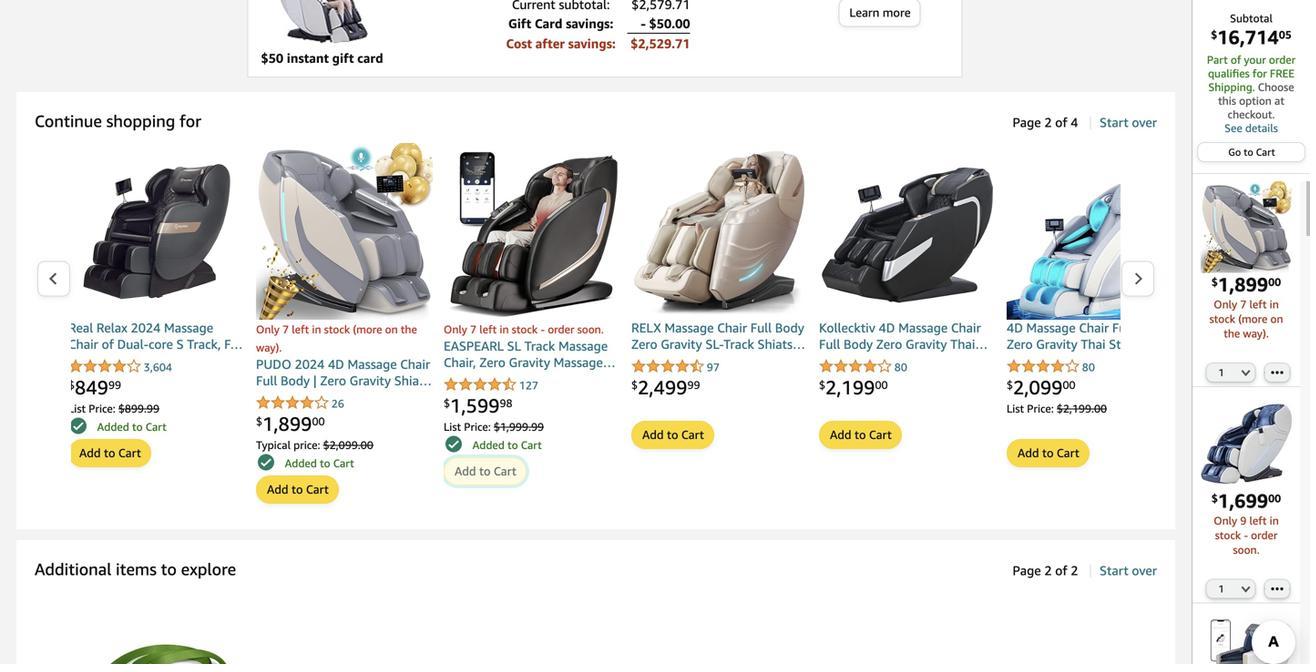 Task type: describe. For each thing, give the bounding box(es) containing it.
26
[[332, 397, 344, 410]]

price: for 1,599
[[464, 421, 491, 433]]

choose
[[1259, 81, 1295, 93]]

shia…
[[394, 373, 432, 388]]

only for only 7 left in stock (more on the way).
[[1214, 515, 1238, 527]]

add to cart for sl-
[[643, 428, 704, 442]]

relx massage chair full body zero gravity sl-track shiats… link
[[632, 320, 808, 356]]

$ inside $ 849 99
[[68, 379, 75, 391]]

chair inside kollecktiv 4d massage chair full body zero gravity thai…
[[951, 320, 981, 335]]

add to cart submit down price:
[[257, 477, 338, 503]]

99 for 849
[[108, 379, 121, 391]]

savings: for gift card savings:
[[566, 16, 614, 31]]

relx massage chair full body zero gravity sl-track shiatsu massage chair, 12 modes, airbag massage, with yoga stretch, foot m image
[[632, 143, 808, 320]]

4d massage chair full body zero gravity thai stretching…
[[1007, 320, 1182, 352]]

part
[[1208, 53, 1228, 66]]

1 for 1,599
[[1219, 367, 1225, 379]]

subtotal $ 18,314 03
[[1211, 12, 1292, 48]]

97 link
[[632, 359, 720, 375]]

f…
[[224, 337, 243, 352]]

subtotal
[[1231, 12, 1273, 25]]

left for only 7 left in stock (more on the way). pudo 2024 4d massage chair full body | zero gravity shia…
[[292, 323, 309, 336]]

body inside kollecktiv 4d massage chair full body zero gravity thai…
[[844, 337, 873, 352]]

of inside real relax 2024 massage chair of dual-core s track, f…
[[102, 337, 114, 352]]

849
[[75, 376, 108, 399]]

body inside "4d massage chair full body zero gravity thai stretching…"
[[1137, 320, 1167, 335]]

way). for only 7 left in stock (more on the way).
[[1244, 544, 1269, 557]]

real relax 2024 massage chair of dual-core s track, f…
[[68, 320, 243, 352]]

item in your cart image
[[277, 0, 368, 49]]

added for 1,599
[[473, 439, 505, 452]]

real relax 2024 massage chair of dual-core s track, full body massage recliner of zero gravity with app control, black and gr image
[[68, 143, 245, 320]]

kollecktiv 4d massage chair full body zero gravity thai…
[[819, 320, 988, 352]]

start over link for continue shopping for
[[1100, 115, 1158, 130]]

sl-
[[706, 337, 724, 352]]

zero inside "4d massage chair full body zero gravity thai stretching…"
[[1007, 337, 1033, 352]]

pudo 2024 4d massage chair full body | zero gravity shia… link
[[256, 356, 433, 392]]

127 link
[[444, 377, 539, 394]]

typical
[[256, 439, 291, 452]]

free
[[1270, 67, 1295, 80]]

left for only 7 left in stock (more on the way).
[[1250, 515, 1267, 527]]

easpearl sl track massage chair, zero gravity massage… link
[[444, 338, 621, 374]]

s
[[176, 337, 184, 352]]

soon. for only 7 left in stock - order soon. easpearl sl track massage chair, zero gravity massage…
[[577, 323, 604, 336]]

add down typical
[[267, 483, 289, 497]]

kollecktiv 4d massage chair full body zero gravity thai… link
[[819, 320, 996, 356]]

see
[[1225, 122, 1243, 134]]

1 horizontal spatial alert image
[[258, 454, 274, 471]]

qualifies
[[1209, 67, 1250, 80]]

$ 2,199 00
[[819, 376, 888, 399]]

7 for only 7 left in stock (more on the way). pudo 2024 4d massage chair full body | zero gravity shia…
[[283, 323, 289, 336]]

in for only 7 left in stock (more on the way).
[[1270, 515, 1279, 527]]

learn more
[[850, 5, 911, 20]]

irest sl track massage chair recliner, full body massage chair with zero gravity, bluetooth speaker, airbags, heating, and foot massage (blue) image
[[1201, 615, 1293, 664]]

to down price:
[[292, 483, 303, 497]]

gravity inside relx massage chair full body zero gravity sl-track shiats…
[[661, 337, 702, 352]]

to down "$ 2,499 99"
[[667, 428, 679, 442]]

only 7 left in stock (more on the way).
[[1210, 515, 1284, 557]]

real
[[68, 320, 93, 335]]

1 for 1,899
[[1219, 583, 1225, 595]]

127
[[519, 379, 539, 392]]

$ up typical
[[256, 415, 263, 428]]

explore
[[181, 560, 236, 579]]

1 vertical spatial $ 1,599 98
[[444, 394, 513, 417]]

4d inside "4d massage chair full body zero gravity thai stretching…"
[[1007, 320, 1023, 335]]

$2,529.71
[[631, 36, 690, 51]]

$ inside the "$ 2,099 00"
[[1007, 379, 1014, 391]]

zero inside only 7 left in stock - order soon. easpearl sl track massage chair, zero gravity massage…
[[480, 355, 506, 370]]

$2,099.00
[[323, 439, 374, 452]]

at
[[1275, 94, 1285, 107]]

00 inside '$ 2,199 00'
[[875, 379, 888, 391]]

99 for 2,499
[[688, 379, 700, 391]]

page for additional items to explore
[[1013, 563, 1042, 578]]

00 up "typical price: $2,099.00"
[[312, 415, 325, 428]]

typical price: $2,099.00
[[256, 439, 374, 452]]

cost after savings:
[[506, 36, 616, 51]]

$ up alert icon
[[444, 397, 450, 410]]

massage…
[[554, 355, 616, 370]]

your
[[1245, 53, 1267, 66]]

$50
[[261, 51, 284, 66]]

full inside only 7 left in stock (more on the way). pudo 2024 4d massage chair full body | zero gravity shia…
[[256, 373, 277, 388]]

2 for additional items to explore
[[1045, 563, 1052, 578]]

add to cart for thai
[[1018, 446, 1080, 460]]

add to cart for gravity
[[830, 428, 892, 442]]

additional
[[35, 560, 112, 579]]

in for only 7 left in stock (more on the way). pudo 2024 4d massage chair full body | zero gravity shia…
[[312, 323, 321, 336]]

stock for only 7 left in stock (more on the way).
[[1210, 529, 1236, 542]]

start over for continue shopping for
[[1100, 115, 1158, 130]]

0 horizontal spatial $ 1,899 00
[[256, 412, 325, 435]]

price:
[[294, 439, 320, 452]]

added to cart for 1,899
[[285, 457, 354, 470]]

relax
[[97, 320, 127, 335]]

go
[[1229, 146, 1242, 158]]

for inside part of your order qualifies for free shipping.
[[1253, 67, 1268, 80]]

continue
[[35, 111, 102, 131]]

- for only 7 left in stock - order soon. easpearl sl track massage chair, zero gravity massage…
[[541, 323, 545, 336]]

to down $1,999.99
[[508, 439, 518, 452]]

thai…
[[951, 337, 988, 352]]

shopping
[[106, 111, 175, 131]]

card
[[535, 16, 563, 31]]

over for continue shopping for
[[1132, 115, 1158, 130]]

price: for 849
[[89, 402, 115, 415]]

2024 inside only 7 left in stock (more on the way). pudo 2024 4d massage chair full body | zero gravity shia…
[[295, 357, 325, 372]]

choose this option at checkout. see details
[[1219, 81, 1295, 134]]

thai
[[1081, 337, 1106, 352]]

4d massage chair full body zero gravity thai stretching with 57'' dual-core sl track, 6 auto massage mode, body scaning, ai v image
[[1007, 143, 1184, 320]]

sl
[[507, 339, 521, 354]]

to down list price: $2,199.00
[[1043, 446, 1054, 460]]

80 link for zero
[[819, 359, 908, 375]]

instant
[[287, 51, 329, 66]]

add for kollecktiv 4d massage chair full body zero gravity thai…
[[830, 428, 852, 442]]

of inside part of your order qualifies for free shipping.
[[1231, 53, 1242, 66]]

to down list price: $899.99
[[104, 446, 115, 460]]

in for only 7 left in stock - order soon. easpearl sl track massage chair, zero gravity massage…
[[500, 323, 509, 336]]

add down alert icon
[[455, 464, 476, 478]]

$2,199.00
[[1057, 402, 1107, 415]]

card
[[357, 51, 383, 66]]

shiats…
[[758, 337, 806, 352]]

see details link
[[1202, 121, 1302, 135]]

kollecktiv
[[819, 320, 876, 335]]

start for additional items to explore
[[1100, 563, 1129, 578]]

0 vertical spatial added
[[97, 421, 129, 433]]

go to cart link
[[1199, 143, 1305, 161]]

page 2 of 4
[[1013, 115, 1079, 130]]

learn more button
[[840, 0, 920, 26]]

gravity inside only 7 left in stock - order soon. easpearl sl track massage chair, zero gravity massage…
[[509, 355, 551, 370]]

list price: $2,199.00
[[1007, 402, 1107, 415]]

dual-
[[117, 337, 149, 352]]

chair inside relx massage chair full body zero gravity sl-track shiats…
[[717, 320, 747, 335]]

full inside kollecktiv 4d massage chair full body zero gravity thai…
[[819, 337, 841, 352]]

$ 2,099 00
[[1007, 376, 1076, 399]]

2024 inside real relax 2024 massage chair of dual-core s track, f…
[[131, 320, 161, 335]]

easpearl sl track massage chair, zero gravity massage chairs full body with app, waist and calf heat, thai stretch, body scan, shortcut key, bluetooth, shiatsu massage recliner (black) image
[[1201, 181, 1293, 273]]

18,314
[[1218, 26, 1279, 48]]

80 for thai
[[1083, 361, 1095, 374]]

$ up only 7 left in stock (more on the way).
[[1212, 492, 1218, 505]]

body inside relx massage chair full body zero gravity sl-track shiats…
[[775, 320, 805, 335]]

after
[[536, 36, 565, 51]]

page 2 of 2
[[1013, 563, 1079, 578]]

the for only 7 left in stock (more on the way). pudo 2024 4d massage chair full body | zero gravity shia…
[[401, 323, 417, 336]]

order inside part of your order qualifies for free shipping.
[[1270, 53, 1296, 66]]

1 horizontal spatial 1,599
[[1218, 273, 1269, 296]]

continue shopping for
[[35, 111, 201, 131]]

price: for 2,099
[[1027, 402, 1054, 415]]

add to cart down price:
[[267, 483, 329, 497]]

only for only 7 left in stock (more on the way). pudo 2024 4d massage chair full body | zero gravity shia…
[[256, 323, 280, 336]]

massage inside relx massage chair full body zero gravity sl-track shiats…
[[665, 320, 714, 335]]

order for only 7 left in stock - order soon. easpearl sl track massage chair, zero gravity massage…
[[548, 323, 575, 336]]

add to cart down alert icon
[[455, 464, 517, 478]]

chair inside only 7 left in stock (more on the way). pudo 2024 4d massage chair full body | zero gravity shia…
[[400, 357, 430, 372]]

gift
[[508, 16, 532, 31]]

left for only 7 left in stock - order soon. easpearl sl track massage chair, zero gravity massage…
[[480, 323, 497, 336]]

add to cart for core
[[79, 446, 141, 460]]

- for only 7 left in stock - order soon.
[[1244, 312, 1249, 325]]

00 up only 7 left in stock (more on the way).
[[1269, 492, 1282, 505]]

to down $899.99
[[132, 421, 143, 433]]

only 7 left in stock (more on the way). pudo 2024 4d massage chair full body | zero gravity shia…
[[256, 323, 432, 388]]

start over for additional items to explore
[[1100, 563, 1158, 578]]

kollecktiv 4d massage chair full body zero gravity thai stretching with 57'' dual-core sl track, 12 auto massage mode, body s image
[[819, 143, 996, 320]]

learn
[[850, 5, 880, 20]]

relx massage chair full body zero gravity sl-track shiats…
[[632, 320, 806, 352]]



Task type: locate. For each thing, give the bounding box(es) containing it.
soon. inside only 7 left in stock - order soon.
[[1234, 327, 1260, 340]]

dropdown image
[[1242, 369, 1251, 376], [1242, 586, 1251, 593]]

4d inside kollecktiv 4d massage chair full body zero gravity thai…
[[879, 320, 895, 335]]

1 vertical spatial 98
[[500, 397, 513, 410]]

2 horizontal spatial list
[[1007, 402, 1025, 415]]

7 for only 7 left in stock (more on the way).
[[1241, 515, 1247, 527]]

1
[[1219, 367, 1225, 379], [1219, 583, 1225, 595]]

2 1 from the top
[[1219, 583, 1225, 595]]

0 horizontal spatial 1,899
[[263, 412, 312, 435]]

2 start over from the top
[[1100, 563, 1158, 578]]

1 vertical spatial 1,899
[[1218, 490, 1269, 512]]

zero up '$ 2,199 00' on the bottom of the page
[[877, 337, 903, 352]]

chair up thai
[[1079, 320, 1109, 335]]

0 horizontal spatial 2024
[[131, 320, 161, 335]]

body up the stretching…
[[1137, 320, 1167, 335]]

core
[[149, 337, 173, 352]]

added to cart down "typical price: $2,099.00"
[[285, 457, 354, 470]]

80 link up the "$ 2,099 00"
[[1007, 359, 1095, 375]]

(more for only 7 left in stock (more on the way).
[[1239, 529, 1268, 542]]

0 horizontal spatial 4d
[[328, 357, 344, 372]]

1 horizontal spatial on
[[1271, 529, 1284, 542]]

list for 849
[[68, 402, 86, 415]]

the inside only 7 left in stock (more on the way).
[[1224, 544, 1241, 557]]

only for only 7 left in stock - order soon. easpearl sl track massage chair, zero gravity massage…
[[444, 323, 467, 336]]

page for continue shopping for
[[1013, 115, 1042, 130]]

zero down relx
[[632, 337, 658, 352]]

way). for only 7 left in stock (more on the way). pudo 2024 4d massage chair full body | zero gravity shia…
[[256, 341, 282, 354]]

petsafe nylon dog leash - strong, durable, traditional style leash with easy to use bolt snap - 1 in. x 6 ft., apple green image
[[68, 592, 245, 664]]

1 horizontal spatial 80
[[1083, 361, 1095, 374]]

gravity up 97 link
[[661, 337, 702, 352]]

0 vertical spatial start
[[1100, 115, 1129, 130]]

massage inside only 7 left in stock - order soon. easpearl sl track massage chair, zero gravity massage…
[[559, 339, 608, 354]]

2024 up "dual-"
[[131, 320, 161, 335]]

massage up massage…
[[559, 339, 608, 354]]

2,499
[[638, 376, 688, 399]]

4d massage chair full body zero gravity thai stretching… link
[[1007, 320, 1184, 356]]

0 vertical spatial added to cart
[[97, 421, 167, 433]]

items
[[116, 560, 157, 579]]

1 99 from the left
[[108, 379, 121, 391]]

add down 2,199
[[830, 428, 852, 442]]

add to cart down list price: $2,199.00
[[1018, 446, 1080, 460]]

$ inside '$ 2,199 00'
[[819, 379, 826, 391]]

add down list price: $2,199.00
[[1018, 446, 1040, 460]]

track inside only 7 left in stock - order soon. easpearl sl track massage chair, zero gravity massage…
[[525, 339, 555, 354]]

order for only 7 left in stock - order soon.
[[1252, 312, 1278, 325]]

0 horizontal spatial way).
[[256, 341, 282, 354]]

full up the stretching…
[[1113, 320, 1134, 335]]

full up shiats…
[[751, 320, 772, 335]]

99 inside "$ 2,499 99"
[[688, 379, 700, 391]]

0 vertical spatial 98
[[1269, 276, 1282, 288]]

1 horizontal spatial -
[[641, 16, 646, 31]]

dropdown image up irest sl track massage chair recliner, full body massage chair with zero gravity, bluetooth speaker, airbags, heating, and foot massage (blue) image
[[1242, 586, 1251, 593]]

body inside only 7 left in stock (more on the way). pudo 2024 4d massage chair full body | zero gravity shia…
[[281, 373, 310, 388]]

on for only 7 left in stock (more on the way). pudo 2024 4d massage chair full body | zero gravity shia…
[[385, 323, 398, 336]]

2 page from the top
[[1013, 563, 1042, 578]]

added for 1,899
[[285, 457, 317, 470]]

7 inside only 7 left in stock - order soon. easpearl sl track massage chair, zero gravity massage…
[[470, 323, 477, 336]]

stock inside only 7 left in stock (more on the way).
[[1210, 529, 1236, 542]]

cost
[[506, 36, 532, 51]]

2 horizontal spatial 4d
[[1007, 320, 1023, 335]]

1 over from the top
[[1132, 115, 1158, 130]]

chair up shia…
[[400, 357, 430, 372]]

list price: $899.99
[[68, 402, 160, 415]]

massage inside real relax 2024 massage chair of dual-core s track, f…
[[164, 320, 213, 335]]

1 vertical spatial for
[[180, 111, 201, 131]]

1 horizontal spatial 2024
[[295, 357, 325, 372]]

go to cart
[[1229, 146, 1276, 158]]

chair,
[[444, 355, 476, 370]]

in down pudo 2024 4d massage chair full body | zero gravity shiatsu massage chairs recliner with ai voice with heated sl track bluetooth speaker airbag yoga stretch, foot roller auto legrest (beige) image
[[1270, 515, 1279, 527]]

only for only 7 left in stock - order soon.
[[1214, 298, 1238, 311]]

add to cart submit for core
[[69, 440, 150, 467]]

1 horizontal spatial 80 link
[[1007, 359, 1095, 375]]

7 inside only 7 left in stock (more on the way).
[[1241, 515, 1247, 527]]

add to cart submit for thai
[[1008, 440, 1089, 467]]

1 horizontal spatial for
[[1253, 67, 1268, 80]]

2 horizontal spatial price:
[[1027, 402, 1054, 415]]

2 over from the top
[[1132, 563, 1158, 578]]

00
[[875, 379, 888, 391], [1063, 379, 1076, 391], [312, 415, 325, 428], [1269, 492, 1282, 505]]

add down list price: $899.99
[[79, 446, 101, 460]]

previous image
[[48, 272, 58, 286]]

(more
[[353, 323, 382, 336], [1239, 529, 1268, 542]]

$ up only 7 left in stock - order soon.
[[1212, 276, 1218, 288]]

80 link up '$ 2,199 00' on the bottom of the page
[[819, 359, 908, 375]]

start right the page 2 of 2
[[1100, 563, 1129, 578]]

0 horizontal spatial (more
[[353, 323, 382, 336]]

0 vertical spatial 2024
[[131, 320, 161, 335]]

2 vertical spatial added to cart
[[285, 457, 354, 470]]

2 dropdown image from the top
[[1242, 586, 1251, 593]]

2,199
[[826, 376, 875, 399]]

7 down easpearl sl track massage chair, zero gravity massage chairs full body with app, waist and calf heat, thai stretch, body scan, shortcut key, bluetooth, shiatsu massage recliner (black) image
[[1241, 298, 1247, 311]]

massage up sl-
[[665, 320, 714, 335]]

0 horizontal spatial track
[[525, 339, 555, 354]]

98
[[1269, 276, 1282, 288], [500, 397, 513, 410]]

savings: for cost after savings:
[[568, 36, 616, 51]]

0 vertical spatial for
[[1253, 67, 1268, 80]]

2 99 from the left
[[688, 379, 700, 391]]

1 horizontal spatial 99
[[688, 379, 700, 391]]

track right sl
[[525, 339, 555, 354]]

savings:
[[566, 16, 614, 31], [568, 36, 616, 51]]

add to cart submit for sl-
[[633, 422, 714, 448]]

gravity inside only 7 left in stock (more on the way). pudo 2024 4d massage chair full body | zero gravity shia…
[[350, 373, 391, 388]]

on inside only 7 left in stock (more on the way).
[[1271, 529, 1284, 542]]

in inside only 7 left in stock - order soon.
[[1270, 298, 1279, 311]]

99 inside $ 849 99
[[108, 379, 121, 391]]

1 horizontal spatial (more
[[1239, 529, 1268, 542]]

add for relx massage chair full body zero gravity sl-track shiats…
[[643, 428, 664, 442]]

order inside only 7 left in stock - order soon.
[[1252, 312, 1278, 325]]

checkout.
[[1228, 108, 1276, 121]]

stock inside only 7 left in stock - order soon. easpearl sl track massage chair, zero gravity massage…
[[512, 323, 538, 336]]

way). inside only 7 left in stock (more on the way). pudo 2024 4d massage chair full body | zero gravity shia…
[[256, 341, 282, 354]]

to right go
[[1244, 146, 1254, 158]]

2,099
[[1014, 376, 1063, 399]]

0 horizontal spatial soon.
[[577, 323, 604, 336]]

only up pudo
[[256, 323, 280, 336]]

$ up list price: $2,199.00
[[1007, 379, 1014, 391]]

98 down 127 link
[[500, 397, 513, 410]]

in inside only 7 left in stock (more on the way).
[[1270, 515, 1279, 527]]

1 start from the top
[[1100, 115, 1129, 130]]

98 up only 7 left in stock - order soon.
[[1269, 276, 1282, 288]]

stretching…
[[1109, 337, 1182, 352]]

1 horizontal spatial 1,899
[[1218, 490, 1269, 512]]

dropdown image for 1,899
[[1242, 586, 1251, 593]]

(more inside only 7 left in stock (more on the way). pudo 2024 4d massage chair full body | zero gravity shia…
[[353, 323, 382, 336]]

added to cart for 1,599
[[473, 439, 542, 452]]

more
[[883, 5, 911, 20]]

only down pudo 2024 4d massage chair full body | zero gravity shiatsu massage chairs recliner with ai voice with heated sl track bluetooth speaker airbag yoga stretch, foot roller auto legrest (beige) image
[[1214, 515, 1238, 527]]

soon. inside only 7 left in stock - order soon. easpearl sl track massage chair, zero gravity massage…
[[577, 323, 604, 336]]

7 down pudo 2024 4d massage chair full body | zero gravity shiatsu massage chairs recliner with ai voice with heated sl track bluetooth speaker airbag yoga stretch, foot roller auto legrest (beige) image
[[1241, 515, 1247, 527]]

- $50.00
[[641, 16, 690, 31]]

$ up part
[[1211, 28, 1218, 41]]

1 vertical spatial (more
[[1239, 529, 1268, 542]]

2 80 from the left
[[1083, 361, 1095, 374]]

(more inside only 7 left in stock (more on the way).
[[1239, 529, 1268, 542]]

2 horizontal spatial added to cart
[[473, 439, 542, 452]]

4d right kollecktiv
[[879, 320, 895, 335]]

1 vertical spatial on
[[1271, 529, 1284, 542]]

7 up easpearl on the bottom left of the page
[[470, 323, 477, 336]]

1 vertical spatial 1,599
[[450, 394, 500, 417]]

1 horizontal spatial track
[[724, 337, 755, 352]]

$50.00
[[649, 16, 690, 31]]

stock inside only 7 left in stock - order soon.
[[1216, 312, 1242, 325]]

only 7 left in stock - order soon.
[[1214, 298, 1279, 340]]

zero right |
[[320, 373, 346, 388]]

0 vertical spatial $ 1,599 98
[[1212, 273, 1282, 296]]

to right items
[[161, 560, 177, 579]]

left
[[1250, 298, 1267, 311], [292, 323, 309, 336], [480, 323, 497, 336], [1250, 515, 1267, 527]]

add to cart down list price: $899.99
[[79, 446, 141, 460]]

gravity left thai…
[[906, 337, 947, 352]]

alert image
[[446, 436, 462, 452]]

0 horizontal spatial added to cart
[[97, 421, 167, 433]]

1 horizontal spatial 98
[[1269, 276, 1282, 288]]

the inside only 7 left in stock (more on the way). pudo 2024 4d massage chair full body | zero gravity shia…
[[401, 323, 417, 336]]

$
[[1211, 28, 1218, 41], [1212, 276, 1218, 288], [68, 379, 75, 391], [632, 379, 638, 391], [819, 379, 826, 391], [1007, 379, 1014, 391], [444, 397, 450, 410], [256, 415, 263, 428], [1212, 492, 1218, 505]]

1 horizontal spatial 4d
[[879, 320, 895, 335]]

on for only 7 left in stock (more on the way).
[[1271, 529, 1284, 542]]

way). inside only 7 left in stock (more on the way).
[[1244, 544, 1269, 557]]

stock inside only 7 left in stock (more on the way). pudo 2024 4d massage chair full body | zero gravity shia…
[[324, 323, 350, 336]]

4d inside only 7 left in stock (more on the way). pudo 2024 4d massage chair full body | zero gravity shia…
[[328, 357, 344, 372]]

$ 1,899 00 up only 7 left in stock (more on the way).
[[1212, 490, 1282, 512]]

alert image down list price: $899.99
[[70, 418, 87, 434]]

0 vertical spatial savings:
[[566, 16, 614, 31]]

add to cart submit for gravity
[[820, 422, 901, 448]]

1 vertical spatial 1
[[1219, 583, 1225, 595]]

7 for only 7 left in stock - order soon. easpearl sl track massage chair, zero gravity massage…
[[470, 323, 477, 336]]

1,599 up only 7 left in stock - order soon.
[[1218, 273, 1269, 296]]

80 link for gravity
[[1007, 359, 1095, 375]]

add to cart submit down "$ 2,499 99"
[[633, 422, 714, 448]]

zero inside relx massage chair full body zero gravity sl-track shiats…
[[632, 337, 658, 352]]

stock for only 7 left in stock (more on the way). pudo 2024 4d massage chair full body | zero gravity shia…
[[324, 323, 350, 336]]

zero
[[632, 337, 658, 352], [877, 337, 903, 352], [1007, 337, 1033, 352], [480, 355, 506, 370], [320, 373, 346, 388]]

only
[[1214, 298, 1238, 311], [256, 323, 280, 336], [444, 323, 467, 336], [1214, 515, 1238, 527]]

2
[[1045, 115, 1052, 130], [1045, 563, 1052, 578], [1071, 563, 1079, 578]]

0 horizontal spatial 98
[[500, 397, 513, 410]]

left down easpearl sl track massage chair, zero gravity massage chairs full body with app, waist and calf heat, thai stretch, body scan, shortcut key, bluetooth, shiatsu massage recliner (black) image
[[1250, 298, 1267, 311]]

26 link
[[256, 395, 344, 412]]

add down 2,499
[[643, 428, 664, 442]]

gift
[[332, 51, 354, 66]]

full inside "4d massage chair full body zero gravity thai stretching…"
[[1113, 320, 1134, 335]]

0 vertical spatial over
[[1132, 115, 1158, 130]]

0 vertical spatial 1,599
[[1218, 273, 1269, 296]]

$ 849 99
[[68, 376, 121, 399]]

to down the list price: $1,999.99
[[479, 464, 491, 478]]

price:
[[89, 402, 115, 415], [1027, 402, 1054, 415], [464, 421, 491, 433]]

0 horizontal spatial list
[[68, 402, 86, 415]]

1 vertical spatial alert image
[[258, 454, 274, 471]]

2 horizontal spatial added
[[473, 439, 505, 452]]

1 vertical spatial page
[[1013, 563, 1042, 578]]

0 vertical spatial way).
[[256, 341, 282, 354]]

0 vertical spatial start over link
[[1100, 115, 1158, 130]]

added down list price: $899.99
[[97, 421, 129, 433]]

0 horizontal spatial 1,599
[[450, 394, 500, 417]]

added
[[97, 421, 129, 433], [473, 439, 505, 452], [285, 457, 317, 470]]

80
[[895, 361, 908, 374], [1083, 361, 1095, 374]]

start for continue shopping for
[[1100, 115, 1129, 130]]

1 vertical spatial the
[[1224, 544, 1241, 557]]

the up shia…
[[401, 323, 417, 336]]

1 horizontal spatial price:
[[464, 421, 491, 433]]

gravity inside kollecktiv 4d massage chair full body zero gravity thai…
[[906, 337, 947, 352]]

97
[[707, 361, 720, 374]]

0 vertical spatial on
[[385, 323, 398, 336]]

for right "shopping"
[[180, 111, 201, 131]]

added down the list price: $1,999.99
[[473, 439, 505, 452]]

relx
[[632, 320, 661, 335]]

chair inside real relax 2024 massage chair of dual-core s track, f…
[[68, 337, 98, 352]]

list down 2,099
[[1007, 402, 1025, 415]]

1 80 from the left
[[895, 361, 908, 374]]

on inside only 7 left in stock (more on the way). pudo 2024 4d massage chair full body | zero gravity shia…
[[385, 323, 398, 336]]

1 1 from the top
[[1219, 367, 1225, 379]]

dropdown image for 1,599
[[1242, 369, 1251, 376]]

left inside only 7 left in stock (more on the way).
[[1250, 515, 1267, 527]]

1 vertical spatial start over link
[[1100, 563, 1158, 578]]

4d up 2,099
[[1007, 320, 1023, 335]]

add for 4d massage chair full body zero gravity thai stretching…
[[1018, 446, 1040, 460]]

1 horizontal spatial list
[[444, 421, 461, 433]]

for down your
[[1253, 67, 1268, 80]]

0 vertical spatial page
[[1013, 115, 1042, 130]]

alert image
[[70, 418, 87, 434], [258, 454, 274, 471]]

price: left $1,999.99
[[464, 421, 491, 433]]

$ 1,599 98 down 127 link
[[444, 394, 513, 417]]

way). up pudo
[[256, 341, 282, 354]]

chair up sl-
[[717, 320, 747, 335]]

add for real relax 2024 massage chair of dual-core s track, f…
[[79, 446, 101, 460]]

1 vertical spatial start over
[[1100, 563, 1158, 578]]

0 horizontal spatial $ 1,599 98
[[444, 394, 513, 417]]

1 vertical spatial 2024
[[295, 357, 325, 372]]

1 vertical spatial over
[[1132, 563, 1158, 578]]

chair inside "4d massage chair full body zero gravity thai stretching…"
[[1079, 320, 1109, 335]]

1 vertical spatial way).
[[1244, 544, 1269, 557]]

pudo
[[256, 357, 292, 372]]

zero inside only 7 left in stock (more on the way). pudo 2024 4d massage chair full body | zero gravity shia…
[[320, 373, 346, 388]]

7 up pudo
[[283, 323, 289, 336]]

1 vertical spatial added to cart
[[473, 439, 542, 452]]

1 vertical spatial added
[[473, 439, 505, 452]]

1,899 up only 7 left in stock (more on the way).
[[1218, 490, 1269, 512]]

2 horizontal spatial -
[[1244, 312, 1249, 325]]

7 inside only 7 left in stock - order soon.
[[1241, 298, 1247, 311]]

2 start from the top
[[1100, 563, 1129, 578]]

0 vertical spatial start over
[[1100, 115, 1158, 130]]

1,599 down 127 link
[[450, 394, 500, 417]]

cart
[[1257, 146, 1276, 158], [146, 421, 167, 433], [682, 428, 704, 442], [869, 428, 892, 442], [521, 439, 542, 452], [118, 446, 141, 460], [1057, 446, 1080, 460], [333, 457, 354, 470], [494, 464, 517, 478], [306, 483, 329, 497]]

0 vertical spatial alert image
[[70, 418, 87, 434]]

stock
[[1216, 312, 1242, 325], [324, 323, 350, 336], [512, 323, 538, 336], [1210, 529, 1236, 542]]

only inside only 7 left in stock - order soon.
[[1214, 298, 1238, 311]]

1 horizontal spatial way).
[[1244, 544, 1269, 557]]

add to cart down '$ 2,199 00' on the bottom of the page
[[830, 428, 892, 442]]

in inside only 7 left in stock - order soon. easpearl sl track massage chair, zero gravity massage…
[[500, 323, 509, 336]]

add
[[643, 428, 664, 442], [830, 428, 852, 442], [79, 446, 101, 460], [1018, 446, 1040, 460], [455, 464, 476, 478], [267, 483, 289, 497]]

for
[[1253, 67, 1268, 80], [180, 111, 201, 131]]

gravity inside "4d massage chair full body zero gravity thai stretching…"
[[1037, 337, 1078, 352]]

0 horizontal spatial on
[[385, 323, 398, 336]]

1 vertical spatial dropdown image
[[1242, 586, 1251, 593]]

1 horizontal spatial added
[[285, 457, 317, 470]]

03
[[1279, 28, 1292, 41]]

price: down $ 849 99
[[89, 402, 115, 415]]

$ inside "$ 2,499 99"
[[632, 379, 638, 391]]

left up easpearl on the bottom left of the page
[[480, 323, 497, 336]]

left for only 7 left in stock - order soon.
[[1250, 298, 1267, 311]]

1 horizontal spatial the
[[1224, 544, 1241, 557]]

zero up 2,099
[[1007, 337, 1033, 352]]

left inside only 7 left in stock (more on the way). pudo 2024 4d massage chair full body | zero gravity shia…
[[292, 323, 309, 336]]

4
[[1071, 115, 1079, 130]]

stock for only 7 left in stock - order soon. easpearl sl track massage chair, zero gravity massage…
[[512, 323, 538, 336]]

list for 2,099
[[1007, 402, 1025, 415]]

left inside only 7 left in stock - order soon.
[[1250, 298, 1267, 311]]

massage inside kollecktiv 4d massage chair full body zero gravity thai…
[[899, 320, 948, 335]]

$ up list price: $899.99
[[68, 379, 75, 391]]

to down "typical price: $2,099.00"
[[320, 457, 330, 470]]

0 horizontal spatial the
[[401, 323, 417, 336]]

0 horizontal spatial 99
[[108, 379, 121, 391]]

in up |
[[312, 323, 321, 336]]

0 vertical spatial dropdown image
[[1242, 369, 1251, 376]]

00 up list price: $2,199.00
[[1063, 379, 1076, 391]]

massage up the "s"
[[164, 320, 213, 335]]

80 down the kollecktiv 4d massage chair full body zero gravity thai… link
[[895, 361, 908, 374]]

1 up irest sl track massage chair recliner, full body massage chair with zero gravity, bluetooth speaker, airbags, heating, and foot massage (blue) image
[[1219, 583, 1225, 595]]

start over link
[[1100, 115, 1158, 130], [1100, 563, 1158, 578]]

left down pudo 2024 4d massage chair full body | zero gravity shiatsu massage chairs recliner with ai voice with heated sl track bluetooth speaker airbag yoga stretch, foot roller auto legrest (beige) image
[[1250, 515, 1267, 527]]

track
[[724, 337, 755, 352], [525, 339, 555, 354]]

soon. for only 7 left in stock - order soon.
[[1234, 327, 1260, 340]]

zero inside kollecktiv 4d massage chair full body zero gravity thai…
[[877, 337, 903, 352]]

order
[[1270, 53, 1296, 66], [1252, 312, 1278, 325], [548, 323, 575, 336]]

1 horizontal spatial $ 1,899 00
[[1212, 490, 1282, 512]]

00 inside the "$ 2,099 00"
[[1063, 379, 1076, 391]]

start over link for additional items to explore
[[1100, 563, 1158, 578]]

added to cart down $899.99
[[97, 421, 167, 433]]

shipping.
[[1209, 81, 1256, 93]]

1 vertical spatial start
[[1100, 563, 1129, 578]]

only inside only 7 left in stock (more on the way).
[[1214, 515, 1238, 527]]

details
[[1246, 122, 1279, 134]]

$50 instant gift card
[[261, 51, 383, 66]]

- inside only 7 left in stock - order soon. easpearl sl track massage chair, zero gravity massage…
[[541, 323, 545, 336]]

1 start over from the top
[[1100, 115, 1158, 130]]

1 horizontal spatial soon.
[[1234, 327, 1260, 340]]

0 vertical spatial 1
[[1219, 367, 1225, 379]]

over for additional items to explore
[[1132, 563, 1158, 578]]

only inside only 7 left in stock (more on the way). pudo 2024 4d massage chair full body | zero gravity shia…
[[256, 323, 280, 336]]

in
[[1270, 298, 1279, 311], [312, 323, 321, 336], [500, 323, 509, 336], [1270, 515, 1279, 527]]

full down kollecktiv
[[819, 337, 841, 352]]

to down '$ 2,199 00' on the bottom of the page
[[855, 428, 866, 442]]

full inside relx massage chair full body zero gravity sl-track shiats…
[[751, 320, 772, 335]]

the for only 7 left in stock (more on the way).
[[1224, 544, 1241, 557]]

1 vertical spatial savings:
[[568, 36, 616, 51]]

way).
[[256, 341, 282, 354], [1244, 544, 1269, 557]]

80 for gravity
[[895, 361, 908, 374]]

part of your order qualifies for free shipping.
[[1208, 53, 1296, 93]]

left up pudo 2024 4d massage chair full body | zero gravity shia… link
[[292, 323, 309, 336]]

only inside only 7 left in stock - order soon. easpearl sl track massage chair, zero gravity massage…
[[444, 323, 467, 336]]

1,899 down 26 link
[[263, 412, 312, 435]]

- inside only 7 left in stock - order soon.
[[1244, 312, 1249, 325]]

1 vertical spatial $ 1,899 00
[[1212, 490, 1282, 512]]

list price: $1,999.99
[[444, 421, 544, 433]]

2024
[[131, 320, 161, 335], [295, 357, 325, 372]]

only up easpearl on the bottom left of the page
[[444, 323, 467, 336]]

track,
[[187, 337, 221, 352]]

0 horizontal spatial alert image
[[70, 418, 87, 434]]

order inside only 7 left in stock - order soon. easpearl sl track massage chair, zero gravity massage…
[[548, 323, 575, 336]]

pudo 2024 4d massage chair full body | zero gravity shiatsu massage chairs recliner with ai voice with heated sl track blueto image
[[256, 143, 433, 320]]

additional items to explore
[[35, 560, 236, 579]]

stock for only 7 left in stock - order soon.
[[1216, 312, 1242, 325]]

track inside relx massage chair full body zero gravity sl-track shiats…
[[724, 337, 755, 352]]

$ down kollecktiv
[[819, 379, 826, 391]]

in for only 7 left in stock - order soon.
[[1270, 298, 1279, 311]]

0 vertical spatial 1,899
[[263, 412, 312, 435]]

99
[[108, 379, 121, 391], [688, 379, 700, 391]]

2 vertical spatial added
[[285, 457, 317, 470]]

massage inside only 7 left in stock (more on the way). pudo 2024 4d massage chair full body | zero gravity shia…
[[348, 357, 397, 372]]

99 down 97 link
[[688, 379, 700, 391]]

dropdown image down only 7 left in stock - order soon.
[[1242, 369, 1251, 376]]

in inside only 7 left in stock (more on the way). pudo 2024 4d massage chair full body | zero gravity shia…
[[312, 323, 321, 336]]

pudo 2024 4d massage chair full body | zero gravity shiatsu massage chairs recliner with ai voice with heated sl track bluetooth speaker airbag yoga stretch, foot roller auto legrest (beige) image
[[1201, 398, 1293, 490]]

$899.99
[[118, 402, 160, 415]]

1 horizontal spatial added to cart
[[285, 457, 354, 470]]

page
[[1013, 115, 1042, 130], [1013, 563, 1042, 578]]

1 horizontal spatial $ 1,599 98
[[1212, 273, 1282, 296]]

the
[[401, 323, 417, 336], [1224, 544, 1241, 557]]

option
[[1240, 94, 1272, 107]]

7 inside only 7 left in stock (more on the way). pudo 2024 4d massage chair full body | zero gravity shia…
[[283, 323, 289, 336]]

chair up thai…
[[951, 320, 981, 335]]

0 horizontal spatial 80 link
[[819, 359, 908, 375]]

7
[[1241, 298, 1247, 311], [283, 323, 289, 336], [470, 323, 477, 336], [1241, 515, 1247, 527]]

0 vertical spatial $ 1,899 00
[[256, 412, 325, 435]]

7 for only 7 left in stock - order soon.
[[1241, 298, 1247, 311]]

2 start over link from the top
[[1100, 563, 1158, 578]]

zero up 127 link
[[480, 355, 506, 370]]

massage up shia…
[[348, 357, 397, 372]]

Add to Cart submit
[[633, 422, 714, 448], [820, 422, 901, 448], [69, 440, 150, 467], [1008, 440, 1089, 467], [257, 477, 338, 503]]

easpearl sl track massage chair, zero gravity massage chairs full body with app, waist and calf heat, thai stretch, body scan image
[[444, 143, 621, 320]]

left inside only 7 left in stock - order soon. easpearl sl track massage chair, zero gravity massage…
[[480, 323, 497, 336]]

massage inside "4d massage chair full body zero gravity thai stretching…"
[[1027, 320, 1076, 335]]

next image
[[1134, 272, 1144, 286]]

$ 1,599 98 up only 7 left in stock - order soon.
[[1212, 273, 1282, 296]]

full down pudo
[[256, 373, 277, 388]]

$ 2,499 99
[[632, 376, 700, 399]]

add to cart down "$ 2,499 99"
[[643, 428, 704, 442]]

1 dropdown image from the top
[[1242, 369, 1251, 376]]

add to cart submit down '$ 2,199 00' on the bottom of the page
[[820, 422, 901, 448]]

gift card savings:
[[508, 16, 614, 31]]

0 horizontal spatial price:
[[89, 402, 115, 415]]

2 80 link from the left
[[1007, 359, 1095, 375]]

1 page from the top
[[1013, 115, 1042, 130]]

massage up the "$ 2,099 00"
[[1027, 320, 1076, 335]]

2 for continue shopping for
[[1045, 115, 1052, 130]]

(more for only 7 left in stock (more on the way). pudo 2024 4d massage chair full body | zero gravity shia…
[[353, 323, 382, 336]]

3,604
[[144, 361, 172, 374]]

easpearl
[[444, 339, 504, 354]]

1 80 link from the left
[[819, 359, 908, 375]]

start over
[[1100, 115, 1158, 130], [1100, 563, 1158, 578]]

gravity left shia…
[[350, 373, 391, 388]]

real relax 2024 massage chair of dual-core s track, f… link
[[68, 320, 245, 356]]

0 vertical spatial the
[[401, 323, 417, 336]]

0 vertical spatial (more
[[353, 323, 382, 336]]

0 horizontal spatial added
[[97, 421, 129, 433]]

4d up 26
[[328, 357, 344, 372]]

price: down the "$ 2,099 00"
[[1027, 402, 1054, 415]]

0 horizontal spatial for
[[180, 111, 201, 131]]

the up irest sl track massage chair recliner, full body massage chair with zero gravity, bluetooth speaker, airbags, heating, and foot massage (blue) image
[[1224, 544, 1241, 557]]

4d
[[879, 320, 895, 335], [1007, 320, 1023, 335], [328, 357, 344, 372]]

1 start over link from the top
[[1100, 115, 1158, 130]]

0 horizontal spatial -
[[541, 323, 545, 336]]

$ inside the subtotal $ 18,314 03
[[1211, 28, 1218, 41]]

0 horizontal spatial 80
[[895, 361, 908, 374]]

$1,999.99
[[494, 421, 544, 433]]

list for 1,599
[[444, 421, 461, 433]]



Task type: vqa. For each thing, say whether or not it's contained in the screenshot.
'Start over' associated with Continue shopping for
yes



